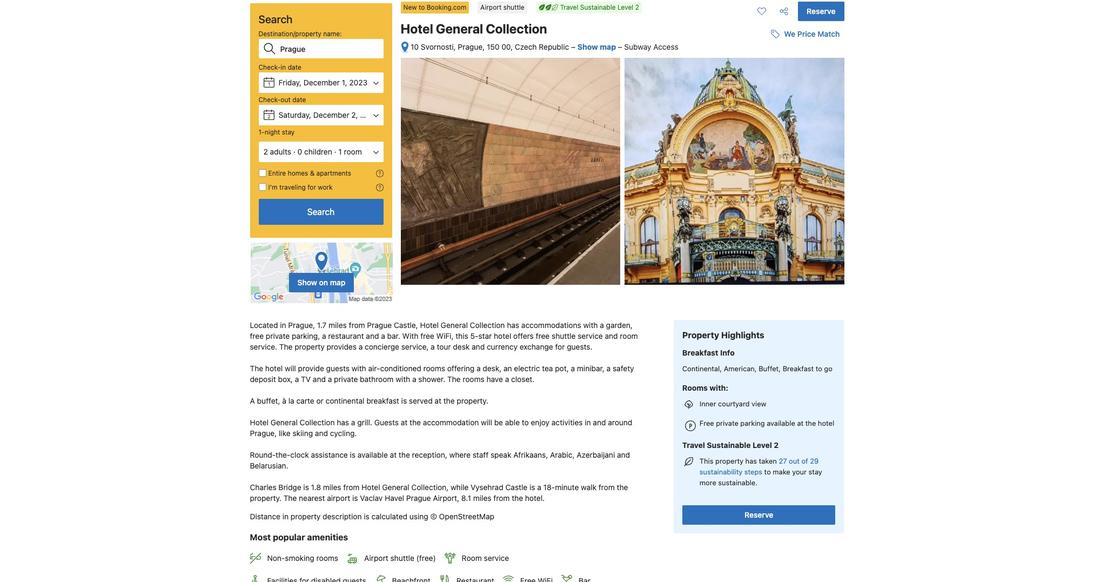 Task type: vqa. For each thing, say whether or not it's contained in the screenshot.
the electric
yes



Task type: describe. For each thing, give the bounding box(es) containing it.
svornosti,
[[421, 42, 456, 51]]

1.8
[[311, 483, 321, 492]]

hotel general collection
[[401, 21, 547, 36]]

deposit
[[250, 375, 276, 384]]

1 horizontal spatial show
[[578, 42, 598, 51]]

this property has taken
[[700, 457, 779, 465]]

i'm traveling for work
[[268, 183, 333, 191]]

a left 18-
[[537, 483, 541, 492]]

entire homes & apartments
[[268, 169, 351, 177]]

from down vysehrad
[[494, 493, 510, 503]]

shuttle for airport shuttle (free)
[[390, 554, 414, 563]]

the left reception,
[[399, 450, 410, 459]]

the down bridge
[[284, 493, 297, 503]]

2 vertical spatial miles
[[473, 493, 492, 503]]

is down vaclav
[[364, 512, 370, 521]]

from right walk
[[599, 483, 615, 492]]

non-smoking rooms
[[267, 554, 338, 563]]

2 horizontal spatial hotel
[[818, 419, 835, 428]]

night
[[265, 128, 280, 136]]

the right walk
[[617, 483, 628, 492]]

1 vertical spatial miles
[[323, 483, 341, 492]]

offering
[[447, 364, 475, 373]]

from up restaurant
[[349, 320, 365, 330]]

2 vertical spatial has
[[746, 457, 757, 465]]

1 horizontal spatial will
[[481, 418, 492, 427]]

accommodations
[[521, 320, 581, 330]]

1 horizontal spatial breakfast
[[783, 364, 814, 373]]

27 out of 29 sustainability steps
[[700, 457, 819, 476]]

non-
[[267, 554, 285, 563]]

tv
[[301, 375, 311, 384]]

provides
[[327, 342, 357, 351]]

0 vertical spatial collection
[[486, 21, 547, 36]]

0 horizontal spatial has
[[337, 418, 349, 427]]

map inside search section
[[330, 278, 346, 287]]

to left go
[[816, 364, 822, 373]]

2 vertical spatial rooms
[[316, 554, 338, 563]]

and down 5- at the left of page
[[472, 342, 485, 351]]

out for 27
[[789, 457, 800, 465]]

search button
[[259, 199, 383, 225]]

match
[[818, 29, 840, 38]]

distance in property description is calculated using © openstreetmap
[[250, 512, 494, 521]]

breakfast info
[[683, 348, 735, 357]]

the right service. on the bottom left of the page
[[279, 342, 293, 351]]

1 · from the left
[[293, 147, 296, 156]]

guests.
[[567, 342, 593, 351]]

2 up taken
[[774, 440, 779, 450]]

shuttle inside located in prague, 1.7 miles from prague castle, hotel general collection has accommodations with a garden, free private parking, a restaurant and a bar. with free wifi, this 5-star hotel offers free shuttle service and room service. the property provides a concierge service, a tour desk and currency exchange for guests. the hotel will provide guests with air-conditioned rooms offering a desk, an electric tea pot, a minibar, a safety deposit box, a tv and a private bathroom with a shower. the rooms have a closet. a buffet, à la carte or continental breakfast is served at the property. hotel general collection has a grill. guests at the accommodation will be able to enjoy activities in and around prague, like skiing and cycling. round-the-clock assistance is available at the reception, where staff speak afrikaans, arabic, azerbaijani and belarusian. charles bridge is 1.8 miles from hotel general collection, while vysehrad castle is a 18-minute walk from the property. the nearest airport is vaclav havel prague airport, 8.1 miles from the hotel.
[[552, 331, 576, 340]]

and down garden,
[[605, 331, 618, 340]]

steps
[[745, 467, 763, 476]]

located
[[250, 320, 278, 330]]

located in prague, 1.7 miles from prague castle, hotel general collection has accommodations with a garden, free private parking, a restaurant and a bar. with free wifi, this 5-star hotel offers free shuttle service and room service. the property provides a concierge service, a tour desk and currency exchange for guests. the hotel will provide guests with air-conditioned rooms offering a desk, an electric tea pot, a minibar, a safety deposit box, a tv and a private bathroom with a shower. the rooms have a closet. a buffet, à la carte or continental breakfast is served at the property. hotel general collection has a grill. guests at the accommodation will be able to enjoy activities in and around prague, like skiing and cycling. round-the-clock assistance is available at the reception, where staff speak afrikaans, arabic, azerbaijani and belarusian. charles bridge is 1.8 miles from hotel general collection, while vysehrad castle is a 18-minute walk from the property. the nearest airport is vaclav havel prague airport, 8.1 miles from the hotel.
[[250, 320, 640, 503]]

at right served
[[435, 396, 442, 405]]

date for check-in date
[[288, 63, 301, 71]]

tour
[[437, 342, 451, 351]]

5-
[[470, 331, 479, 340]]

this
[[456, 331, 468, 340]]

general down booking.com
[[436, 21, 483, 36]]

1 vertical spatial with
[[352, 364, 366, 373]]

a down "1.7"
[[322, 331, 326, 340]]

is left 1.8
[[303, 483, 309, 492]]

out for check-
[[281, 96, 291, 104]]

show inside search section
[[298, 278, 317, 287]]

buffet,
[[759, 364, 781, 373]]

show on map
[[298, 278, 346, 287]]

0 vertical spatial reserve button
[[798, 2, 844, 21]]

©
[[430, 512, 437, 521]]

sustainable for travel sustainable level  2
[[707, 440, 751, 450]]

assistance
[[311, 450, 348, 459]]

hotel up wifi,
[[420, 320, 439, 330]]

property highlights
[[683, 330, 765, 340]]

name:
[[323, 30, 342, 38]]

exchange
[[520, 342, 553, 351]]

2 · from the left
[[334, 147, 336, 156]]

december for saturday,
[[313, 110, 349, 119]]

stay inside to make your stay more sustainable.
[[809, 467, 822, 476]]

go
[[824, 364, 833, 373]]

price
[[798, 29, 816, 38]]

air-
[[368, 364, 380, 373]]

general up this
[[441, 320, 468, 330]]

hotel up 10
[[401, 21, 433, 36]]

click to open map view image
[[401, 41, 409, 53]]

1-night stay
[[259, 128, 295, 136]]

1.7
[[317, 320, 327, 330]]

check- for in
[[259, 63, 281, 71]]

skiing
[[293, 429, 313, 438]]

traveling
[[279, 183, 306, 191]]

minibar,
[[577, 364, 605, 373]]

for inside located in prague, 1.7 miles from prague castle, hotel general collection has accommodations with a garden, free private parking, a restaurant and a bar. with free wifi, this 5-star hotel offers free shuttle service and room service. the property provides a concierge service, a tour desk and currency exchange for guests. the hotel will provide guests with air-conditioned rooms offering a desk, an electric tea pot, a minibar, a safety deposit box, a tv and a private bathroom with a shower. the rooms have a closet. a buffet, à la carte or continental breakfast is served at the property. hotel general collection has a grill. guests at the accommodation will be able to enjoy activities in and around prague, like skiing and cycling. round-the-clock assistance is available at the reception, where staff speak afrikaans, arabic, azerbaijani and belarusian. charles bridge is 1.8 miles from hotel general collection, while vysehrad castle is a 18-minute walk from the property. the nearest airport is vaclav havel prague airport, 8.1 miles from the hotel.
[[555, 342, 565, 351]]

breakfast
[[367, 396, 399, 405]]

to make your stay more sustainable.
[[700, 467, 822, 487]]

at right "guests"
[[401, 418, 408, 427]]

make
[[773, 467, 791, 476]]

general up the havel
[[382, 483, 409, 492]]

free private parking available at the hotel
[[700, 419, 835, 428]]

1 free from the left
[[250, 331, 264, 340]]

activities
[[552, 418, 583, 427]]

29
[[810, 457, 819, 465]]

travel for travel sustainable level  2
[[683, 440, 705, 450]]

december for friday,
[[304, 78, 340, 87]]

rooms with:
[[683, 383, 729, 392]]

hotel.
[[525, 493, 545, 503]]

a left the bar.
[[381, 331, 385, 340]]

continental, american, buffet, breakfast to go
[[683, 364, 833, 373]]

the down served
[[410, 418, 421, 427]]

children
[[304, 147, 332, 156]]

belarusian.
[[250, 461, 288, 470]]

date for check-out date
[[292, 96, 306, 104]]

view
[[752, 399, 767, 408]]

0 horizontal spatial hotel
[[265, 364, 283, 373]]

the up deposit
[[250, 364, 263, 373]]

1 vertical spatial reserve button
[[683, 505, 836, 525]]

popular
[[273, 532, 305, 542]]

available inside located in prague, 1.7 miles from prague castle, hotel general collection has accommodations with a garden, free private parking, a restaurant and a bar. with free wifi, this 5-star hotel offers free shuttle service and room service. the property provides a concierge service, a tour desk and currency exchange for guests. the hotel will provide guests with air-conditioned rooms offering a desk, an electric tea pot, a minibar, a safety deposit box, a tv and a private bathroom with a shower. the rooms have a closet. a buffet, à la carte or continental breakfast is served at the property. hotel general collection has a grill. guests at the accommodation will be able to enjoy activities in and around prague, like skiing and cycling. round-the-clock assistance is available at the reception, where staff speak afrikaans, arabic, azerbaijani and belarusian. charles bridge is 1.8 miles from hotel general collection, while vysehrad castle is a 18-minute walk from the property. the nearest airport is vaclav havel prague airport, 8.1 miles from the hotel.
[[358, 450, 388, 459]]

electric
[[514, 364, 540, 373]]

1 horizontal spatial prague
[[406, 493, 431, 503]]

on
[[319, 278, 328, 287]]

3 free from the left
[[536, 331, 550, 340]]

provide
[[298, 364, 324, 373]]

1 horizontal spatial has
[[507, 320, 519, 330]]

2023 for friday, december 1, 2023
[[349, 78, 368, 87]]

2 – from the left
[[618, 42, 622, 51]]

shuttle for airport shuttle
[[504, 3, 525, 11]]

a left safety
[[607, 364, 611, 373]]

à
[[282, 396, 286, 405]]

have
[[487, 375, 503, 384]]

using
[[410, 512, 428, 521]]

1 horizontal spatial property.
[[457, 396, 488, 405]]

entire
[[268, 169, 286, 177]]

be
[[494, 418, 503, 427]]

work
[[318, 183, 333, 191]]

pot,
[[555, 364, 569, 373]]

at down "guests"
[[390, 450, 397, 459]]

1 – from the left
[[571, 42, 576, 51]]

shower.
[[419, 375, 445, 384]]

parking
[[741, 419, 765, 428]]

friday,
[[279, 78, 302, 87]]

&
[[310, 169, 315, 177]]

a right pot,
[[571, 364, 575, 373]]

box,
[[278, 375, 293, 384]]

with:
[[710, 383, 729, 392]]

a down guests
[[328, 375, 332, 384]]

a down 'an'
[[505, 375, 509, 384]]

stay inside search section
[[282, 128, 295, 136]]

smoking
[[285, 554, 314, 563]]

staff
[[473, 450, 489, 459]]

booking.com
[[427, 3, 466, 11]]

airport for airport shuttle (free)
[[364, 554, 388, 563]]

2 free from the left
[[421, 331, 434, 340]]

distance
[[250, 512, 280, 521]]

to inside to make your stay more sustainable.
[[765, 467, 771, 476]]

access
[[654, 42, 679, 51]]

0 horizontal spatial 1
[[268, 81, 270, 87]]

0 horizontal spatial breakfast
[[683, 348, 719, 357]]

1 vertical spatial service
[[484, 554, 509, 563]]

1 vertical spatial rooms
[[463, 375, 485, 384]]

we
[[784, 29, 796, 38]]

if you select this option, we'll show you popular business travel features like breakfast, wifi and free parking. image
[[376, 184, 383, 191]]

in right activities
[[585, 418, 591, 427]]

1 vertical spatial property
[[716, 457, 744, 465]]

1 vertical spatial collection
[[470, 320, 505, 330]]

is up the hotel.
[[530, 483, 535, 492]]

vysehrad
[[471, 483, 504, 492]]

2 adults · 0 children · 1 room
[[263, 147, 362, 156]]

subway
[[624, 42, 652, 51]]

0 vertical spatial with
[[583, 320, 598, 330]]

prague, for in
[[288, 320, 315, 330]]

served
[[409, 396, 433, 405]]

to inside located in prague, 1.7 miles from prague castle, hotel general collection has accommodations with a garden, free private parking, a restaurant and a bar. with free wifi, this 5-star hotel offers free shuttle service and room service. the property provides a concierge service, a tour desk and currency exchange for guests. the hotel will provide guests with air-conditioned rooms offering a desk, an electric tea pot, a minibar, a safety deposit box, a tv and a private bathroom with a shower. the rooms have a closet. a buffet, à la carte or continental breakfast is served at the property. hotel general collection has a grill. guests at the accommodation will be able to enjoy activities in and around prague, like skiing and cycling. round-the-clock assistance is available at the reception, where staff speak afrikaans, arabic, azerbaijani and belarusian. charles bridge is 1.8 miles from hotel general collection, while vysehrad castle is a 18-minute walk from the property. the nearest airport is vaclav havel prague airport, 8.1 miles from the hotel.
[[522, 418, 529, 427]]

airport for airport shuttle
[[481, 3, 502, 11]]

10 svornosti, prague, 150 00, czech republic – show map – subway access
[[411, 42, 679, 51]]

hotel up vaclav
[[362, 483, 380, 492]]

tea
[[542, 364, 553, 373]]



Task type: locate. For each thing, give the bounding box(es) containing it.
december left 1,
[[304, 78, 340, 87]]

property down parking,
[[295, 342, 325, 351]]

1 horizontal spatial hotel
[[494, 331, 511, 340]]

nearest
[[299, 493, 325, 503]]

and right skiing
[[315, 429, 328, 438]]

1 vertical spatial stay
[[809, 467, 822, 476]]

a left grill.
[[351, 418, 355, 427]]

0 horizontal spatial reserve
[[745, 510, 774, 519]]

0 horizontal spatial prague
[[367, 320, 392, 330]]

with down conditioned
[[396, 375, 410, 384]]

1 vertical spatial december
[[313, 110, 349, 119]]

for
[[308, 183, 316, 191], [555, 342, 565, 351]]

speak
[[491, 450, 511, 459]]

0 horizontal spatial room
[[344, 147, 362, 156]]

will up box,
[[285, 364, 296, 373]]

· right children
[[334, 147, 336, 156]]

1 horizontal spatial shuttle
[[504, 3, 525, 11]]

2 horizontal spatial has
[[746, 457, 757, 465]]

has
[[507, 320, 519, 330], [337, 418, 349, 427], [746, 457, 757, 465]]

1 vertical spatial private
[[334, 375, 358, 384]]

0 horizontal spatial show
[[298, 278, 317, 287]]

level
[[618, 3, 634, 11], [753, 440, 772, 450]]

a left the tv at the bottom left
[[295, 375, 299, 384]]

0 horizontal spatial search
[[259, 13, 293, 25]]

travel up "republic"
[[560, 3, 579, 11]]

map left subway at top right
[[600, 42, 616, 51]]

a down conditioned
[[412, 375, 416, 384]]

with up guests.
[[583, 320, 598, 330]]

czech
[[515, 42, 537, 51]]

general up like
[[271, 418, 298, 427]]

1 vertical spatial 1
[[339, 147, 342, 156]]

service inside located in prague, 1.7 miles from prague castle, hotel general collection has accommodations with a garden, free private parking, a restaurant and a bar. with free wifi, this 5-star hotel offers free shuttle service and room service. the property provides a concierge service, a tour desk and currency exchange for guests. the hotel will provide guests with air-conditioned rooms offering a desk, an electric tea pot, a minibar, a safety deposit box, a tv and a private bathroom with a shower. the rooms have a closet. a buffet, à la carte or continental breakfast is served at the property. hotel general collection has a grill. guests at the accommodation will be able to enjoy activities in and around prague, like skiing and cycling. round-the-clock assistance is available at the reception, where staff speak afrikaans, arabic, azerbaijani and belarusian. charles bridge is 1.8 miles from hotel general collection, while vysehrad castle is a 18-minute walk from the property. the nearest airport is vaclav havel prague airport, 8.1 miles from the hotel.
[[578, 331, 603, 340]]

carte
[[296, 396, 314, 405]]

1-
[[259, 128, 265, 136]]

accommodation
[[423, 418, 479, 427]]

0 vertical spatial will
[[285, 364, 296, 373]]

0 horizontal spatial rooms
[[316, 554, 338, 563]]

and up concierge
[[366, 331, 379, 340]]

free
[[700, 419, 714, 428]]

a
[[600, 320, 604, 330], [322, 331, 326, 340], [381, 331, 385, 340], [359, 342, 363, 351], [431, 342, 435, 351], [477, 364, 481, 373], [571, 364, 575, 373], [607, 364, 611, 373], [295, 375, 299, 384], [328, 375, 332, 384], [412, 375, 416, 384], [505, 375, 509, 384], [351, 418, 355, 427], [537, 483, 541, 492]]

travel sustainable level  2
[[683, 440, 779, 450]]

openstreetmap
[[439, 512, 494, 521]]

while
[[451, 483, 469, 492]]

0 vertical spatial property
[[295, 342, 325, 351]]

december left 2, at left
[[313, 110, 349, 119]]

bathroom
[[360, 375, 394, 384]]

2,
[[352, 110, 358, 119]]

2 up night
[[268, 113, 271, 119]]

1 vertical spatial property.
[[250, 493, 282, 503]]

1 horizontal spatial prague,
[[288, 320, 315, 330]]

miles up restaurant
[[329, 320, 347, 330]]

0 vertical spatial search
[[259, 13, 293, 25]]

more
[[700, 478, 716, 487]]

the down the castle on the bottom
[[512, 493, 523, 503]]

saturday, december 2, 2023
[[279, 110, 378, 119]]

restaurant
[[328, 331, 364, 340]]

0 vertical spatial private
[[266, 331, 290, 340]]

1 horizontal spatial map
[[600, 42, 616, 51]]

(free)
[[417, 554, 436, 563]]

with left air-
[[352, 364, 366, 373]]

0 vertical spatial 2023
[[349, 78, 368, 87]]

2 vertical spatial collection
[[300, 418, 335, 427]]

search
[[259, 13, 293, 25], [307, 207, 335, 217]]

continental,
[[683, 364, 722, 373]]

room inside dropdown button
[[344, 147, 362, 156]]

2 up subway at top right
[[635, 3, 639, 11]]

the up accommodation
[[444, 396, 455, 405]]

check-out date
[[259, 96, 306, 104]]

1 horizontal spatial service
[[578, 331, 603, 340]]

hotel up deposit
[[265, 364, 283, 373]]

at up the of
[[797, 419, 804, 428]]

hotel down the a
[[250, 418, 269, 427]]

0 vertical spatial for
[[308, 183, 316, 191]]

1 vertical spatial airport
[[364, 554, 388, 563]]

0 vertical spatial level
[[618, 3, 634, 11]]

a left tour
[[431, 342, 435, 351]]

1 horizontal spatial level
[[753, 440, 772, 450]]

1 vertical spatial travel
[[683, 440, 705, 450]]

airport,
[[433, 493, 459, 503]]

and right azerbaijani
[[617, 450, 630, 459]]

wifi,
[[436, 331, 454, 340]]

0 vertical spatial hotel
[[494, 331, 511, 340]]

the
[[279, 342, 293, 351], [250, 364, 263, 373], [447, 375, 461, 384], [284, 493, 297, 503]]

cycling.
[[330, 429, 357, 438]]

map right on
[[330, 278, 346, 287]]

service.
[[250, 342, 277, 351]]

0 vertical spatial available
[[767, 419, 795, 428]]

closet.
[[511, 375, 535, 384]]

service right room
[[484, 554, 509, 563]]

1 vertical spatial available
[[358, 450, 388, 459]]

reception,
[[412, 450, 447, 459]]

0 vertical spatial airport
[[481, 3, 502, 11]]

available
[[767, 419, 795, 428], [358, 450, 388, 459]]

we'll show you stays where you can have the entire place to yourself image
[[376, 170, 383, 177], [376, 170, 383, 177]]

prague, for svornosti,
[[458, 42, 485, 51]]

airport
[[481, 3, 502, 11], [364, 554, 388, 563]]

a down restaurant
[[359, 342, 363, 351]]

1 horizontal spatial free
[[421, 331, 434, 340]]

breakfast up continental,
[[683, 348, 719, 357]]

prague, down hotel general collection
[[458, 42, 485, 51]]

courtyard
[[718, 399, 750, 408]]

is left served
[[401, 396, 407, 405]]

1 vertical spatial level
[[753, 440, 772, 450]]

2 vertical spatial hotel
[[818, 419, 835, 428]]

1 vertical spatial for
[[555, 342, 565, 351]]

from
[[349, 320, 365, 330], [343, 483, 360, 492], [599, 483, 615, 492], [494, 493, 510, 503]]

0 vertical spatial room
[[344, 147, 362, 156]]

hotel
[[494, 331, 511, 340], [265, 364, 283, 373], [818, 419, 835, 428]]

1 vertical spatial shuttle
[[552, 331, 576, 340]]

level for travel sustainable level  2
[[753, 440, 772, 450]]

where
[[449, 450, 471, 459]]

2 vertical spatial private
[[716, 419, 739, 428]]

grill.
[[357, 418, 372, 427]]

0 horizontal spatial level
[[618, 3, 634, 11]]

0 horizontal spatial property.
[[250, 493, 282, 503]]

private down guests
[[334, 375, 358, 384]]

1 vertical spatial check-
[[259, 96, 281, 104]]

0 horizontal spatial ·
[[293, 147, 296, 156]]

map
[[600, 42, 616, 51], [330, 278, 346, 287]]

reserve up match
[[807, 6, 836, 16]]

property up sustainability
[[716, 457, 744, 465]]

room
[[462, 554, 482, 563]]

search section
[[246, 0, 396, 304]]

vaclav
[[360, 493, 383, 503]]

adults
[[270, 147, 291, 156]]

at
[[435, 396, 442, 405], [401, 418, 408, 427], [797, 419, 804, 428], [390, 450, 397, 459]]

0 horizontal spatial with
[[352, 364, 366, 373]]

Where are you going? field
[[276, 39, 383, 58]]

1,
[[342, 78, 347, 87]]

0 vertical spatial date
[[288, 63, 301, 71]]

most popular amenities
[[250, 532, 348, 542]]

0 vertical spatial breakfast
[[683, 348, 719, 357]]

to down taken
[[765, 467, 771, 476]]

2 horizontal spatial private
[[716, 419, 739, 428]]

– left subway at top right
[[618, 42, 622, 51]]

2023 right 1,
[[349, 78, 368, 87]]

free
[[250, 331, 264, 340], [421, 331, 434, 340], [536, 331, 550, 340]]

show left on
[[298, 278, 317, 287]]

0 horizontal spatial stay
[[282, 128, 295, 136]]

1 vertical spatial reserve
[[745, 510, 774, 519]]

a left garden,
[[600, 320, 604, 330]]

1 horizontal spatial available
[[767, 419, 795, 428]]

and left "around"
[[593, 418, 606, 427]]

1 horizontal spatial with
[[396, 375, 410, 384]]

airport shuttle
[[481, 3, 525, 11]]

a
[[250, 396, 255, 405]]

level for travel sustainable level 2
[[618, 3, 634, 11]]

0 horizontal spatial will
[[285, 364, 296, 373]]

search down work
[[307, 207, 335, 217]]

destination/property
[[259, 30, 321, 38]]

free up service,
[[421, 331, 434, 340]]

0 vertical spatial prague
[[367, 320, 392, 330]]

2 horizontal spatial rooms
[[463, 375, 485, 384]]

service up guests.
[[578, 331, 603, 340]]

description
[[323, 512, 362, 521]]

service,
[[401, 342, 429, 351]]

safety
[[613, 364, 634, 373]]

property. down charles at the bottom left of page
[[250, 493, 282, 503]]

the up '29'
[[806, 419, 816, 428]]

0 vertical spatial reserve
[[807, 6, 836, 16]]

1 right children
[[339, 147, 342, 156]]

clock
[[290, 450, 309, 459]]

with
[[583, 320, 598, 330], [352, 364, 366, 373], [396, 375, 410, 384]]

2 horizontal spatial prague,
[[458, 42, 485, 51]]

1 vertical spatial room
[[620, 331, 638, 340]]

inner courtyard view
[[700, 399, 767, 408]]

republic
[[539, 42, 569, 51]]

0 horizontal spatial free
[[250, 331, 264, 340]]

around
[[608, 418, 633, 427]]

airport down distance in property description is calculated using © openstreetmap
[[364, 554, 388, 563]]

collection up star
[[470, 320, 505, 330]]

collection up skiing
[[300, 418, 335, 427]]

rooms
[[683, 383, 708, 392]]

buffet,
[[257, 396, 280, 405]]

date up friday,
[[288, 63, 301, 71]]

1 horizontal spatial rooms
[[423, 364, 445, 373]]

like
[[279, 429, 291, 438]]

is right assistance
[[350, 450, 356, 459]]

1 vertical spatial map
[[330, 278, 346, 287]]

· left 0
[[293, 147, 296, 156]]

free up service. on the bottom left of the page
[[250, 331, 264, 340]]

prague,
[[458, 42, 485, 51], [288, 320, 315, 330], [250, 429, 277, 438]]

prague, left like
[[250, 429, 277, 438]]

– right "republic"
[[571, 42, 576, 51]]

check- for out
[[259, 96, 281, 104]]

stay
[[282, 128, 295, 136], [809, 467, 822, 476]]

1 horizontal spatial out
[[789, 457, 800, 465]]

has up offers
[[507, 320, 519, 330]]

has up cycling.
[[337, 418, 349, 427]]

out inside search section
[[281, 96, 291, 104]]

8.1
[[461, 493, 471, 503]]

0 vertical spatial december
[[304, 78, 340, 87]]

2023 right 2, at left
[[360, 110, 378, 119]]

search inside search button
[[307, 207, 335, 217]]

guests
[[326, 364, 350, 373]]

desk
[[453, 342, 470, 351]]

1 horizontal spatial 1
[[339, 147, 342, 156]]

check- down friday,
[[259, 96, 281, 104]]

property
[[683, 330, 719, 340]]

the
[[444, 396, 455, 405], [410, 418, 421, 427], [806, 419, 816, 428], [399, 450, 410, 459], [617, 483, 628, 492], [512, 493, 523, 503]]

from up the airport
[[343, 483, 360, 492]]

if you select this option, we'll show you popular business travel features like breakfast, wifi and free parking. image
[[376, 184, 383, 191]]

date up saturday,
[[292, 96, 306, 104]]

0 horizontal spatial available
[[358, 450, 388, 459]]

0 horizontal spatial sustainable
[[580, 3, 616, 11]]

in inside search section
[[281, 63, 286, 71]]

is left vaclav
[[352, 493, 358, 503]]

property inside located in prague, 1.7 miles from prague castle, hotel general collection has accommodations with a garden, free private parking, a restaurant and a bar. with free wifi, this 5-star hotel offers free shuttle service and room service. the property provides a concierge service, a tour desk and currency exchange for guests. the hotel will provide guests with air-conditioned rooms offering a desk, an electric tea pot, a minibar, a safety deposit box, a tv and a private bathroom with a shower. the rooms have a closet. a buffet, à la carte or continental breakfast is served at the property. hotel general collection has a grill. guests at the accommodation will be able to enjoy activities in and around prague, like skiing and cycling. round-the-clock assistance is available at the reception, where staff speak afrikaans, arabic, azerbaijani and belarusian. charles bridge is 1.8 miles from hotel general collection, while vysehrad castle is a 18-minute walk from the property. the nearest airport is vaclav havel prague airport, 8.1 miles from the hotel.
[[295, 342, 325, 351]]

in up friday,
[[281, 63, 286, 71]]

has up steps
[[746, 457, 757, 465]]

private down inner courtyard view
[[716, 419, 739, 428]]

sustainable up 'show map' button
[[580, 3, 616, 11]]

with
[[402, 331, 419, 340]]

travel for travel sustainable level 2
[[560, 3, 579, 11]]

1 vertical spatial prague
[[406, 493, 431, 503]]

taken
[[759, 457, 777, 465]]

1 inside dropdown button
[[339, 147, 342, 156]]

1 vertical spatial has
[[337, 418, 349, 427]]

room service
[[462, 554, 509, 563]]

0 vertical spatial property.
[[457, 396, 488, 405]]

to right able
[[522, 418, 529, 427]]

guests
[[374, 418, 399, 427]]

1 down check-in date
[[268, 81, 270, 87]]

1 vertical spatial show
[[298, 278, 317, 287]]

and right the tv at the bottom left
[[313, 375, 326, 384]]

check-
[[259, 63, 281, 71], [259, 96, 281, 104]]

0 vertical spatial out
[[281, 96, 291, 104]]

miles down vysehrad
[[473, 493, 492, 503]]

0 vertical spatial has
[[507, 320, 519, 330]]

2 inside 2 adults · 0 children · 1 room dropdown button
[[263, 147, 268, 156]]

private
[[266, 331, 290, 340], [334, 375, 358, 384], [716, 419, 739, 428]]

homes
[[288, 169, 308, 177]]

0 horizontal spatial prague,
[[250, 429, 277, 438]]

stay down '29'
[[809, 467, 822, 476]]

18-
[[543, 483, 555, 492]]

0 vertical spatial sustainable
[[580, 3, 616, 11]]

level up taken
[[753, 440, 772, 450]]

collection up 00,
[[486, 21, 547, 36]]

available down grill.
[[358, 450, 388, 459]]

round-
[[250, 450, 276, 459]]

1 vertical spatial will
[[481, 418, 492, 427]]

star
[[479, 331, 492, 340]]

apartments
[[316, 169, 351, 177]]

your
[[792, 467, 807, 476]]

room inside located in prague, 1.7 miles from prague castle, hotel general collection has accommodations with a garden, free private parking, a restaurant and a bar. with free wifi, this 5-star hotel offers free shuttle service and room service. the property provides a concierge service, a tour desk and currency exchange for guests. the hotel will provide guests with air-conditioned rooms offering a desk, an electric tea pot, a minibar, a safety deposit box, a tv and a private bathroom with a shower. the rooms have a closet. a buffet, à la carte or continental breakfast is served at the property. hotel general collection has a grill. guests at the accommodation will be able to enjoy activities in and around prague, like skiing and cycling. round-the-clock assistance is available at the reception, where staff speak afrikaans, arabic, azerbaijani and belarusian. charles bridge is 1.8 miles from hotel general collection, while vysehrad castle is a 18-minute walk from the property. the nearest airport is vaclav havel prague airport, 8.1 miles from the hotel.
[[620, 331, 638, 340]]

0 vertical spatial service
[[578, 331, 603, 340]]

0 vertical spatial stay
[[282, 128, 295, 136]]

a left desk,
[[477, 364, 481, 373]]

0 vertical spatial travel
[[560, 3, 579, 11]]

check- up friday,
[[259, 63, 281, 71]]

in for located in prague, 1.7 miles from prague castle, hotel general collection has accommodations with a garden, free private parking, a restaurant and a bar. with free wifi, this 5-star hotel offers free shuttle service and room service. the property provides a concierge service, a tour desk and currency exchange for guests. the hotel will provide guests with air-conditioned rooms offering a desk, an electric tea pot, a minibar, a safety deposit box, a tv and a private bathroom with a shower. the rooms have a closet. a buffet, à la carte or continental breakfast is served at the property. hotel general collection has a grill. guests at the accommodation will be able to enjoy activities in and around prague, like skiing and cycling. round-the-clock assistance is available at the reception, where staff speak afrikaans, arabic, azerbaijani and belarusian. charles bridge is 1.8 miles from hotel general collection, while vysehrad castle is a 18-minute walk from the property. the nearest airport is vaclav havel prague airport, 8.1 miles from the hotel.
[[280, 320, 286, 330]]

0 vertical spatial map
[[600, 42, 616, 51]]

in for check-in date
[[281, 63, 286, 71]]

0 horizontal spatial –
[[571, 42, 576, 51]]

general
[[436, 21, 483, 36], [441, 320, 468, 330], [271, 418, 298, 427], [382, 483, 409, 492]]

0 vertical spatial miles
[[329, 320, 347, 330]]

level up subway at top right
[[618, 3, 634, 11]]

2 vertical spatial prague,
[[250, 429, 277, 438]]

the-
[[276, 450, 290, 459]]

havel
[[385, 493, 404, 503]]

reserve button up match
[[798, 2, 844, 21]]

reserve button
[[798, 2, 844, 21], [683, 505, 836, 525]]

27 out of 29 sustainability steps link
[[700, 457, 819, 476]]

2 vertical spatial property
[[291, 512, 321, 521]]

for left work
[[308, 183, 316, 191]]

for inside search section
[[308, 183, 316, 191]]

the down offering
[[447, 375, 461, 384]]

1 check- from the top
[[259, 63, 281, 71]]

free up exchange
[[536, 331, 550, 340]]

travel sustainable level 2
[[560, 3, 639, 11]]

1 horizontal spatial search
[[307, 207, 335, 217]]

2023 for saturday, december 2, 2023
[[360, 110, 378, 119]]

breakfast right buffet,
[[783, 364, 814, 373]]

2 horizontal spatial with
[[583, 320, 598, 330]]

0 horizontal spatial for
[[308, 183, 316, 191]]

2 horizontal spatial free
[[536, 331, 550, 340]]

an
[[504, 364, 512, 373]]

2 check- from the top
[[259, 96, 281, 104]]

out inside 27 out of 29 sustainability steps
[[789, 457, 800, 465]]

0 horizontal spatial map
[[330, 278, 346, 287]]

reserve
[[807, 6, 836, 16], [745, 510, 774, 519]]

2 horizontal spatial shuttle
[[552, 331, 576, 340]]

1 horizontal spatial sustainable
[[707, 440, 751, 450]]

sustainable for travel sustainable level 2
[[580, 3, 616, 11]]

in for distance in property description is calculated using © openstreetmap
[[283, 512, 289, 521]]

collection
[[486, 21, 547, 36], [470, 320, 505, 330], [300, 418, 335, 427]]

to right new on the top
[[419, 3, 425, 11]]



